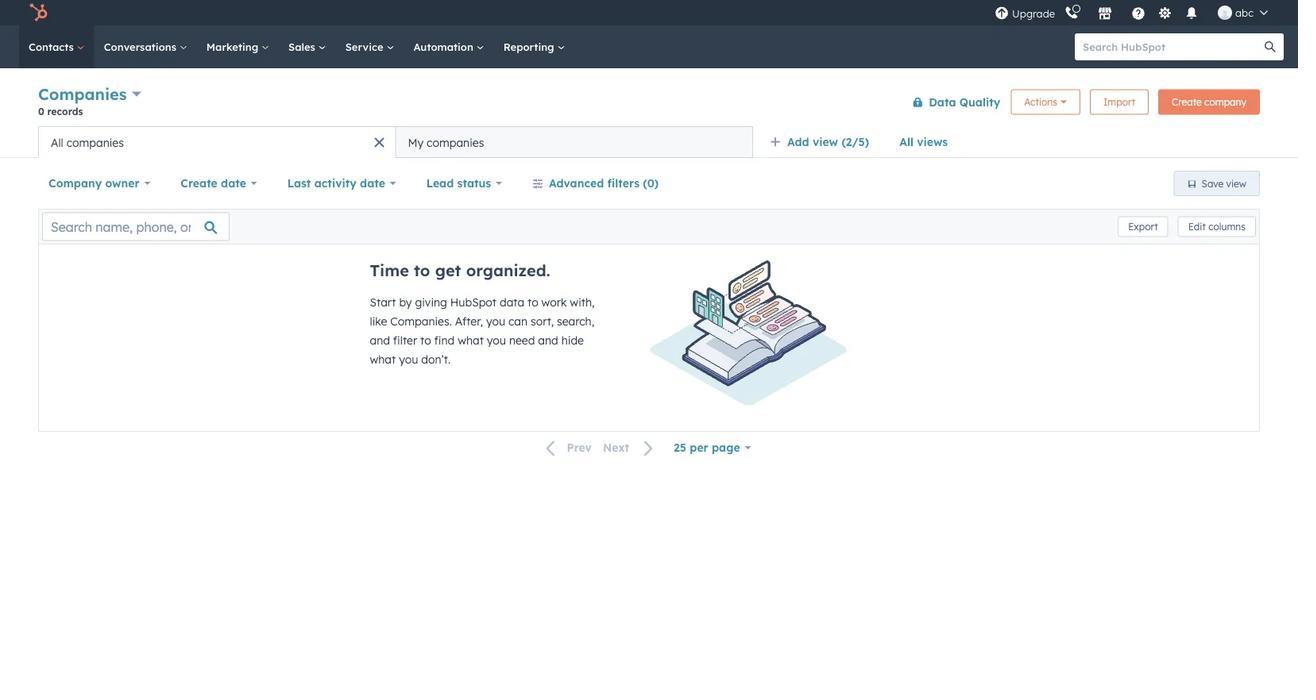 Task type: vqa. For each thing, say whether or not it's contained in the screenshot.
help icon
yes



Task type: describe. For each thing, give the bounding box(es) containing it.
giving
[[415, 296, 447, 310]]

upgrade image
[[995, 7, 1010, 21]]

menu containing abc
[[994, 0, 1280, 25]]

companies button
[[38, 83, 142, 106]]

all for all views
[[900, 135, 914, 149]]

0 records
[[38, 105, 83, 117]]

view for add
[[813, 135, 839, 149]]

search button
[[1258, 33, 1285, 60]]

companies
[[38, 84, 127, 104]]

hubspot
[[451, 296, 497, 310]]

actions button
[[1011, 89, 1081, 115]]

all companies
[[51, 136, 124, 149]]

last activity date
[[287, 176, 385, 190]]

date inside the last activity date popup button
[[360, 176, 385, 190]]

hubspot link
[[19, 3, 60, 22]]

time
[[370, 261, 409, 281]]

export button
[[1119, 217, 1169, 237]]

last
[[287, 176, 311, 190]]

edit
[[1189, 221, 1207, 233]]

(2/5)
[[842, 135, 870, 149]]

create company button
[[1159, 89, 1261, 115]]

per
[[690, 441, 709, 455]]

data
[[929, 95, 957, 109]]

like
[[370, 315, 387, 329]]

get
[[435, 261, 461, 281]]

owner
[[105, 176, 140, 190]]

(0)
[[643, 176, 659, 190]]

marketplaces button
[[1089, 0, 1122, 25]]

0 vertical spatial to
[[414, 261, 430, 281]]

advanced filters (0) button
[[522, 168, 669, 200]]

notifications button
[[1179, 0, 1206, 25]]

my companies button
[[396, 126, 754, 158]]

hubspot image
[[29, 3, 48, 22]]

start
[[370, 296, 396, 310]]

help image
[[1132, 7, 1146, 21]]

activity
[[315, 176, 357, 190]]

data quality
[[929, 95, 1001, 109]]

Search HubSpot search field
[[1076, 33, 1270, 60]]

companies.
[[391, 315, 452, 329]]

edit columns
[[1189, 221, 1246, 233]]

last activity date button
[[277, 168, 407, 200]]

add
[[788, 135, 810, 149]]

next
[[603, 441, 630, 455]]

start by giving hubspot data to work with, like companies. after, you can sort, search, and filter to find what you need and hide what you don't.
[[370, 296, 595, 367]]

work
[[542, 296, 567, 310]]

lead status
[[427, 176, 491, 190]]

2 and from the left
[[538, 334, 559, 348]]

pagination navigation
[[537, 438, 664, 459]]

advanced
[[549, 176, 604, 190]]

reporting link
[[494, 25, 575, 68]]

0 horizontal spatial what
[[370, 353, 396, 367]]

prev button
[[537, 438, 598, 459]]

company owner button
[[38, 168, 161, 200]]

status
[[458, 176, 491, 190]]

by
[[399, 296, 412, 310]]

save view
[[1202, 178, 1247, 190]]

prev
[[567, 441, 592, 455]]

2 vertical spatial you
[[399, 353, 418, 367]]

search image
[[1266, 41, 1277, 52]]

data
[[500, 296, 525, 310]]

automation
[[414, 40, 477, 53]]

search,
[[557, 315, 595, 329]]

0
[[38, 105, 44, 117]]

all views link
[[890, 126, 959, 158]]

Search name, phone, or domain search field
[[42, 213, 230, 241]]

lead
[[427, 176, 454, 190]]

actions
[[1025, 96, 1058, 108]]

organized.
[[466, 261, 551, 281]]

companies banner
[[38, 81, 1261, 126]]

my companies
[[408, 136, 484, 149]]

1 vertical spatial to
[[528, 296, 539, 310]]

25 per page button
[[664, 432, 762, 464]]

lead status button
[[416, 168, 513, 200]]

service
[[346, 40, 387, 53]]

with,
[[570, 296, 595, 310]]

columns
[[1209, 221, 1246, 233]]

import
[[1104, 96, 1136, 108]]

hide
[[562, 334, 584, 348]]

abc
[[1236, 6, 1254, 19]]

sort,
[[531, 315, 554, 329]]

abc button
[[1209, 0, 1278, 25]]



Task type: locate. For each thing, give the bounding box(es) containing it.
25 per page
[[674, 441, 741, 455]]

create date
[[181, 176, 246, 190]]

companies inside all companies button
[[66, 136, 124, 149]]

calling icon button
[[1059, 2, 1086, 23]]

automation link
[[404, 25, 494, 68]]

after,
[[455, 315, 483, 329]]

1 companies from the left
[[66, 136, 124, 149]]

0 horizontal spatial view
[[813, 135, 839, 149]]

service link
[[336, 25, 404, 68]]

save view button
[[1175, 171, 1261, 196]]

and
[[370, 334, 390, 348], [538, 334, 559, 348]]

date right 'activity'
[[360, 176, 385, 190]]

2 date from the left
[[360, 176, 385, 190]]

company
[[48, 176, 102, 190]]

conversations link
[[94, 25, 197, 68]]

and down like
[[370, 334, 390, 348]]

quality
[[960, 95, 1001, 109]]

1 all from the left
[[900, 135, 914, 149]]

create for create date
[[181, 176, 218, 190]]

companies inside my companies button
[[427, 136, 484, 149]]

time to get organized.
[[370, 261, 551, 281]]

0 horizontal spatial date
[[221, 176, 246, 190]]

contacts link
[[19, 25, 94, 68]]

all companies button
[[38, 126, 396, 158]]

companies up the company owner
[[66, 136, 124, 149]]

what down filter
[[370, 353, 396, 367]]

calling icon image
[[1065, 6, 1080, 20]]

and down sort,
[[538, 334, 559, 348]]

sales
[[289, 40, 318, 53]]

1 horizontal spatial and
[[538, 334, 559, 348]]

1 vertical spatial you
[[487, 334, 506, 348]]

0 horizontal spatial companies
[[66, 136, 124, 149]]

marketing link
[[197, 25, 279, 68]]

25
[[674, 441, 687, 455]]

company owner
[[48, 176, 140, 190]]

companies for my companies
[[427, 136, 484, 149]]

next button
[[598, 438, 664, 459]]

1 and from the left
[[370, 334, 390, 348]]

0 vertical spatial you
[[486, 315, 506, 329]]

create for create company
[[1173, 96, 1203, 108]]

to left find
[[421, 334, 431, 348]]

0 horizontal spatial and
[[370, 334, 390, 348]]

create inside "popup button"
[[181, 176, 218, 190]]

1 horizontal spatial what
[[458, 334, 484, 348]]

what down the 'after,'
[[458, 334, 484, 348]]

0 horizontal spatial create
[[181, 176, 218, 190]]

date down all companies button
[[221, 176, 246, 190]]

settings link
[[1156, 4, 1176, 21]]

data quality button
[[902, 86, 1002, 118]]

view for save
[[1227, 178, 1247, 190]]

records
[[47, 105, 83, 117]]

add view (2/5) button
[[760, 126, 890, 158]]

sales link
[[279, 25, 336, 68]]

my
[[408, 136, 424, 149]]

gary orlando image
[[1219, 6, 1233, 20]]

all down 0 records
[[51, 136, 63, 149]]

0 vertical spatial what
[[458, 334, 484, 348]]

view right add
[[813, 135, 839, 149]]

view
[[813, 135, 839, 149], [1227, 178, 1247, 190]]

1 date from the left
[[221, 176, 246, 190]]

1 horizontal spatial view
[[1227, 178, 1247, 190]]

to left get
[[414, 261, 430, 281]]

view right 'save'
[[1227, 178, 1247, 190]]

all left views
[[900, 135, 914, 149]]

companies right my
[[427, 136, 484, 149]]

0 vertical spatial create
[[1173, 96, 1203, 108]]

1 horizontal spatial all
[[900, 135, 914, 149]]

save
[[1202, 178, 1224, 190]]

don't.
[[422, 353, 451, 367]]

create company
[[1173, 96, 1247, 108]]

filters
[[608, 176, 640, 190]]

need
[[509, 334, 535, 348]]

reporting
[[504, 40, 558, 53]]

to
[[414, 261, 430, 281], [528, 296, 539, 310], [421, 334, 431, 348]]

create left company
[[1173, 96, 1203, 108]]

marketplaces image
[[1099, 7, 1113, 21]]

page
[[712, 441, 741, 455]]

menu
[[994, 0, 1280, 25]]

contacts
[[29, 40, 77, 53]]

you left need
[[487, 334, 506, 348]]

create date button
[[170, 168, 268, 200]]

help button
[[1126, 0, 1153, 25]]

view inside popup button
[[813, 135, 839, 149]]

date inside create date "popup button"
[[221, 176, 246, 190]]

company
[[1205, 96, 1247, 108]]

import button
[[1091, 89, 1150, 115]]

2 vertical spatial to
[[421, 334, 431, 348]]

1 horizontal spatial companies
[[427, 136, 484, 149]]

you
[[486, 315, 506, 329], [487, 334, 506, 348], [399, 353, 418, 367]]

upgrade
[[1013, 7, 1056, 20]]

create inside button
[[1173, 96, 1203, 108]]

you down filter
[[399, 353, 418, 367]]

views
[[918, 135, 949, 149]]

edit columns button
[[1179, 217, 1257, 237]]

all
[[900, 135, 914, 149], [51, 136, 63, 149]]

settings image
[[1159, 7, 1173, 21]]

add view (2/5)
[[788, 135, 870, 149]]

can
[[509, 315, 528, 329]]

0 vertical spatial view
[[813, 135, 839, 149]]

companies for all companies
[[66, 136, 124, 149]]

0 horizontal spatial all
[[51, 136, 63, 149]]

notifications image
[[1185, 7, 1200, 21]]

marketing
[[207, 40, 262, 53]]

1 horizontal spatial create
[[1173, 96, 1203, 108]]

1 vertical spatial view
[[1227, 178, 1247, 190]]

1 vertical spatial create
[[181, 176, 218, 190]]

to right data
[[528, 296, 539, 310]]

view inside button
[[1227, 178, 1247, 190]]

find
[[434, 334, 455, 348]]

create down all companies button
[[181, 176, 218, 190]]

conversations
[[104, 40, 179, 53]]

2 all from the left
[[51, 136, 63, 149]]

all inside button
[[51, 136, 63, 149]]

2 companies from the left
[[427, 136, 484, 149]]

1 vertical spatial what
[[370, 353, 396, 367]]

you left can in the top of the page
[[486, 315, 506, 329]]

export
[[1129, 221, 1159, 233]]

advanced filters (0)
[[549, 176, 659, 190]]

all for all companies
[[51, 136, 63, 149]]

1 horizontal spatial date
[[360, 176, 385, 190]]

create
[[1173, 96, 1203, 108], [181, 176, 218, 190]]



